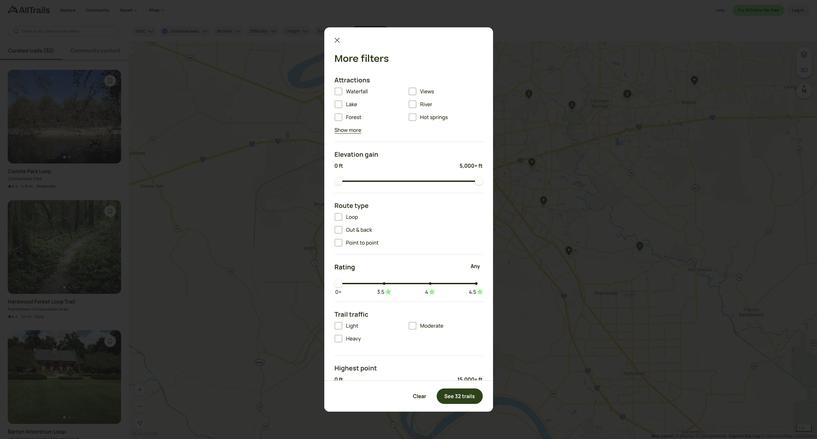 Task type: vqa. For each thing, say whether or not it's contained in the screenshot.
filters inside the button
yes



Task type: describe. For each thing, give the bounding box(es) containing it.
explore link
[[60, 0, 76, 21]]

saved link
[[120, 0, 139, 21]]

free
[[772, 7, 780, 13]]

list containing map legend
[[652, 434, 816, 440]]

length
[[286, 28, 300, 34]]

3 add to list image from the top
[[107, 339, 113, 345]]

mi for comite
[[28, 184, 33, 189]]

add to list image for forest
[[107, 208, 113, 215]]

0 vertical spatial park
[[27, 168, 38, 175]]

improve this map link
[[729, 434, 761, 439]]

0+
[[335, 289, 342, 296]]

community content tab
[[62, 42, 129, 60]]

filters inside dialog
[[361, 52, 389, 66]]

lake
[[346, 101, 358, 108]]

© openstreetmap link
[[696, 434, 728, 439]]

0 for 5,000+ ft
[[335, 162, 338, 169]]

see 32 trails
[[445, 393, 475, 400]]

arboretum
[[26, 429, 53, 436]]

out & back
[[346, 226, 372, 234]]

community for community
[[86, 7, 110, 13]]

activity button
[[213, 26, 244, 36]]

light
[[346, 323, 359, 330]]

filters inside button
[[367, 28, 378, 34]]

minimum elevation gain slider
[[335, 177, 342, 185]]

alltrails image
[[8, 5, 50, 13]]

river inside comite park loop comite river park
[[23, 176, 33, 182]]

0 ft for 15,000+ ft
[[335, 376, 343, 383]]

curated trails (32)
[[8, 47, 54, 54]]

1 openstreetmap from the left
[[700, 434, 728, 439]]

enable 3d map image
[[801, 66, 809, 74]]

2 © from the left
[[696, 434, 699, 439]]

hot springs
[[420, 114, 448, 121]]

shop
[[149, 7, 160, 13]]

views
[[420, 88, 434, 95]]

shop link
[[149, 0, 166, 21]]

loop for comite park loop comite river park
[[39, 168, 51, 175]]

· right 4.9
[[34, 184, 35, 190]]

this
[[745, 434, 752, 439]]

· left 'easy'
[[33, 314, 34, 320]]

trails inside "tab"
[[30, 47, 42, 54]]

2 comite from the top
[[8, 176, 22, 182]]

3 © from the left
[[762, 434, 765, 439]]

loop for barton arboretum loop
[[54, 429, 66, 436]]

sort button
[[133, 26, 157, 36]]

sort
[[137, 28, 145, 34]]

map options image for enable 3d map image
[[801, 51, 809, 58]]

explore
[[60, 7, 76, 13]]

show more
[[335, 127, 362, 134]]

distance away
[[171, 28, 199, 34]]

length button
[[282, 26, 311, 36]]

route
[[335, 201, 353, 210]]

barton
[[8, 429, 25, 436]]

community link
[[86, 0, 110, 21]]

hardwood
[[8, 298, 33, 305]]

1 © from the left
[[676, 434, 679, 439]]

barton arboretum loop
[[8, 429, 66, 436]]

ft down highest
[[339, 376, 343, 383]]

frenchtown
[[8, 306, 31, 312]]

traffic
[[349, 310, 369, 319]]

map options image for enable 3d map icon
[[801, 51, 809, 58]]

4.4 · 2.1 mi · easy
[[12, 314, 44, 320]]

0 ft for 5,000+ ft
[[335, 162, 343, 169]]

15,000+ ft
[[458, 376, 483, 383]]

distance
[[171, 28, 188, 34]]

to
[[360, 239, 365, 246]]

forest inside group
[[346, 114, 362, 121]]

heavy
[[346, 335, 361, 342]]

reset north and pitch image
[[798, 84, 811, 97]]

curated
[[8, 47, 29, 54]]

hot
[[420, 114, 429, 121]]

3.5
[[377, 289, 385, 296]]

shop button
[[149, 0, 166, 21]]

try
[[739, 7, 745, 13]]

zoom map in image
[[137, 387, 143, 394]]

more filters button
[[352, 26, 390, 36]]

trail traffic
[[335, 310, 369, 319]]

difficulty
[[250, 28, 268, 34]]

|
[[674, 434, 675, 439]]

elevation
[[335, 150, 364, 159]]

frenchtown conservation area link
[[8, 306, 68, 313]]

ft right 5,000+
[[479, 162, 483, 169]]

trail inside more filters dialog
[[335, 310, 348, 319]]

suitability button
[[314, 26, 349, 36]]

try alltrails+ for free link
[[733, 5, 785, 16]]

route type
[[335, 201, 369, 210]]

saved button
[[120, 0, 149, 21]]

map region
[[129, 42, 818, 440]]

community content
[[71, 47, 121, 54]]

springs
[[430, 114, 448, 121]]

moderate inside 4.4 · 4.9 mi · moderate
[[36, 184, 55, 189]]

trails inside button
[[462, 393, 475, 400]]

try alltrails+ for free
[[739, 7, 780, 13]]

0 for 15,000+ ft
[[335, 376, 338, 383]]

4
[[425, 289, 429, 296]]

4.5
[[469, 289, 477, 296]]

4.4 · 4.9 mi · moderate
[[12, 184, 55, 190]]

add to list image for park
[[107, 78, 113, 84]]

ft down elevation
[[339, 162, 343, 169]]

loop inside group
[[346, 214, 358, 221]]

more inside button
[[356, 28, 366, 34]]

point
[[346, 239, 359, 246]]

1 comite from the top
[[8, 168, 26, 175]]

2 openstreetmap from the left
[[767, 434, 794, 439]]

alltrails link
[[8, 5, 60, 16]]

· left the 2.1
[[19, 314, 20, 320]]

32
[[455, 393, 461, 400]]

highest
[[335, 364, 359, 373]]

waterfall
[[346, 88, 368, 95]]

zoom map out image for zoom map in icon
[[137, 404, 143, 410]]

highest point
[[335, 364, 377, 373]]

rating
[[335, 263, 355, 272]]

reset north and pitch image
[[798, 84, 811, 97]]

1 vertical spatial point
[[361, 364, 377, 373]]

see 32 trails button
[[437, 389, 483, 404]]



Task type: locate. For each thing, give the bounding box(es) containing it.
more filters inside dialog
[[335, 52, 389, 66]]

2 vertical spatial group
[[335, 322, 483, 348]]

hardwood forest loop trail frenchtown conservation area
[[8, 298, 75, 312]]

distance away button
[[159, 26, 211, 36]]

loop up 4.4 · 4.9 mi · moderate
[[39, 168, 51, 175]]

area
[[59, 306, 68, 312]]

ft
[[339, 162, 343, 169], [479, 162, 483, 169], [339, 376, 343, 383], [479, 376, 483, 383]]

mi right the 2.1
[[27, 314, 31, 320]]

add to list image
[[107, 78, 113, 84], [107, 208, 113, 215], [107, 339, 113, 345]]

0 vertical spatial comite
[[8, 168, 26, 175]]

4.4 for hardwood forest loop trail
[[12, 314, 18, 320]]

0 vertical spatial mi
[[28, 184, 33, 189]]

trails left "(32)"
[[30, 47, 42, 54]]

difficulty button
[[246, 26, 279, 36]]

1 vertical spatial group
[[335, 213, 483, 247]]

point
[[366, 239, 379, 246], [361, 364, 377, 373]]

point right highest
[[361, 364, 377, 373]]

0 horizontal spatial trail
[[65, 298, 75, 305]]

trail up area
[[65, 298, 75, 305]]

more filters
[[356, 28, 378, 34], [335, 52, 389, 66]]

loop inside hardwood forest loop trail frenchtown conservation area
[[51, 298, 64, 305]]

0 horizontal spatial openstreetmap
[[700, 434, 728, 439]]

mi for hardwood
[[27, 314, 31, 320]]

back
[[361, 226, 372, 234]]

©
[[676, 434, 679, 439], [696, 434, 699, 439], [762, 434, 765, 439]]

1 vertical spatial add to list image
[[107, 208, 113, 215]]

2.1
[[21, 314, 26, 320]]

1 horizontal spatial trails
[[462, 393, 475, 400]]

group containing loop
[[335, 213, 483, 247]]

trails
[[30, 47, 42, 54], [462, 393, 475, 400]]

rating slider
[[335, 280, 342, 288]]

trails right 32
[[462, 393, 475, 400]]

more
[[356, 28, 366, 34], [335, 52, 359, 66]]

1 vertical spatial filters
[[361, 52, 389, 66]]

1 0 from the top
[[335, 162, 338, 169]]

zoom map out image for zoom map in image
[[137, 404, 143, 410]]

0 vertical spatial group
[[335, 88, 483, 126]]

trail
[[65, 298, 75, 305], [335, 310, 348, 319]]

easy
[[35, 314, 44, 320]]

map
[[753, 434, 761, 439]]

away
[[189, 28, 199, 34]]

community left content
[[71, 47, 100, 54]]

river
[[420, 101, 433, 108], [23, 176, 33, 182]]

group for trail traffic
[[335, 322, 483, 348]]

tab list containing curated trails (32)
[[0, 42, 129, 60]]

saved
[[120, 7, 132, 13]]

point inside group
[[366, 239, 379, 246]]

close image
[[333, 37, 341, 44]]

3 group from the top
[[335, 322, 483, 348]]

2 horizontal spatial ©
[[762, 434, 765, 439]]

1 vertical spatial 4.4
[[12, 314, 18, 320]]

© right mapbox
[[696, 434, 699, 439]]

15,000+
[[458, 376, 478, 383]]

comite river park link
[[8, 176, 42, 182]]

loop up area
[[51, 298, 64, 305]]

1 vertical spatial trails
[[462, 393, 475, 400]]

4.4 inside 4.4 · 2.1 mi · easy
[[12, 314, 18, 320]]

park up 4.4 · 4.9 mi · moderate
[[34, 176, 42, 182]]

park
[[27, 168, 38, 175], [34, 176, 42, 182]]

point right to
[[366, 239, 379, 246]]

0 vertical spatial forest
[[346, 114, 362, 121]]

loop
[[39, 168, 51, 175], [346, 214, 358, 221], [51, 298, 64, 305], [54, 429, 66, 436]]

log
[[793, 7, 800, 13]]

0 up the minimum elevation gain slider
[[335, 162, 338, 169]]

2 vertical spatial add to list image
[[107, 339, 113, 345]]

0 vertical spatial add to list image
[[107, 78, 113, 84]]

openstreetmap
[[700, 434, 728, 439], [767, 434, 794, 439]]

loop for hardwood forest loop trail frenchtown conservation area
[[51, 298, 64, 305]]

4.4 down the "frenchtown"
[[12, 314, 18, 320]]

enable 3d map image
[[801, 66, 809, 74]]

1 vertical spatial more filters
[[335, 52, 389, 66]]

0 vertical spatial community
[[86, 7, 110, 13]]

1 vertical spatial community
[[71, 47, 100, 54]]

2 4.4 from the top
[[12, 314, 18, 320]]

mi inside 4.4 · 4.9 mi · moderate
[[28, 184, 33, 189]]

trail up light
[[335, 310, 348, 319]]

0 vertical spatial river
[[420, 101, 433, 108]]

© openstreetmap contributors link
[[762, 434, 816, 439]]

group for route type
[[335, 213, 483, 247]]

alltrails+
[[746, 7, 764, 13]]

zoom map out image
[[137, 404, 143, 410], [137, 404, 143, 410]]

more right 'suitability' button
[[356, 28, 366, 34]]

river down views
[[420, 101, 433, 108]]

1 horizontal spatial openstreetmap
[[767, 434, 794, 439]]

map options image
[[801, 51, 809, 58], [801, 51, 809, 58]]

Enter a city, park or trail name field
[[22, 28, 115, 34]]

log in
[[793, 7, 805, 13]]

tab list
[[0, 42, 129, 60]]

trail inside hardwood forest loop trail frenchtown conservation area
[[65, 298, 75, 305]]

conservation
[[32, 306, 58, 312]]

0 vertical spatial 0 ft
[[335, 162, 343, 169]]

river up 4.9
[[23, 176, 33, 182]]

openstreetmap left improve
[[700, 434, 728, 439]]

1 4.4 from the top
[[12, 184, 18, 189]]

contributors
[[795, 434, 816, 439]]

0 horizontal spatial ©
[[676, 434, 679, 439]]

1 add to list image from the top
[[107, 78, 113, 84]]

comite up 4.9
[[8, 176, 22, 182]]

show
[[335, 127, 348, 134]]

group containing light
[[335, 322, 483, 348]]

0 vertical spatial 4.4
[[12, 184, 18, 189]]

loop inside comite park loop comite river park
[[39, 168, 51, 175]]

more filters inside button
[[356, 28, 378, 34]]

© right |
[[676, 434, 679, 439]]

in
[[801, 7, 805, 13]]

(32)
[[44, 47, 54, 54]]

1 vertical spatial more
[[335, 52, 359, 66]]

mi inside 4.4 · 2.1 mi · easy
[[27, 314, 31, 320]]

1 vertical spatial park
[[34, 176, 42, 182]]

moderate
[[36, 184, 55, 189], [420, 323, 444, 330]]

1 0 ft from the top
[[335, 162, 343, 169]]

0 vertical spatial point
[[366, 239, 379, 246]]

more filters dialog
[[324, 27, 493, 412]]

0 horizontal spatial forest
[[34, 298, 50, 305]]

cookie consent banner dialog
[[8, 409, 810, 432]]

mi
[[28, 184, 33, 189], [27, 314, 31, 320]]

loop right arboretum
[[54, 429, 66, 436]]

0 vertical spatial more
[[356, 28, 366, 34]]

1 vertical spatial 0 ft
[[335, 376, 343, 383]]

4.4 inside 4.4 · 4.9 mi · moderate
[[12, 184, 18, 189]]

2 0 ft from the top
[[335, 376, 343, 383]]

1 horizontal spatial moderate
[[420, 323, 444, 330]]

suitability
[[318, 28, 338, 34]]

4.4
[[12, 184, 18, 189], [12, 314, 18, 320]]

park up comite river park "link"
[[27, 168, 38, 175]]

0 vertical spatial trails
[[30, 47, 42, 54]]

maximum elevation gain slider
[[475, 177, 483, 185]]

comite
[[8, 168, 26, 175], [8, 176, 22, 182]]

gain
[[365, 150, 379, 159]]

more down close icon
[[335, 52, 359, 66]]

1 vertical spatial 0
[[335, 376, 338, 383]]

more
[[349, 127, 362, 134]]

group for attractions
[[335, 88, 483, 126]]

&
[[356, 226, 360, 234]]

0 horizontal spatial river
[[23, 176, 33, 182]]

0 ft down highest
[[335, 376, 343, 383]]

1 horizontal spatial trail
[[335, 310, 348, 319]]

1 horizontal spatial forest
[[346, 114, 362, 121]]

1 vertical spatial forest
[[34, 298, 50, 305]]

map legend link
[[652, 434, 674, 439]]

forest inside hardwood forest loop trail frenchtown conservation area
[[34, 298, 50, 305]]

ft right 15,000+
[[479, 376, 483, 383]]

4.4 left 4.9
[[12, 184, 18, 189]]

elevation gain
[[335, 150, 379, 159]]

help link
[[717, 5, 726, 16]]

filters
[[367, 28, 378, 34], [361, 52, 389, 66]]

mapbox
[[681, 434, 695, 439]]

1 horizontal spatial ©
[[696, 434, 699, 439]]

0 vertical spatial filters
[[367, 28, 378, 34]]

0 ft down elevation
[[335, 162, 343, 169]]

content
[[101, 47, 121, 54]]

zoom map in image
[[137, 387, 143, 394]]

None search field
[[8, 26, 120, 36]]

dialog
[[0, 0, 818, 440]]

map
[[652, 434, 660, 439]]

forest
[[346, 114, 362, 121], [34, 298, 50, 305]]

point to point
[[346, 239, 379, 246]]

community inside tab
[[71, 47, 100, 54]]

2 group from the top
[[335, 213, 483, 247]]

comite up comite river park "link"
[[8, 168, 26, 175]]

1 vertical spatial comite
[[8, 176, 22, 182]]

moderate inside group
[[420, 323, 444, 330]]

curated trails (32) tab
[[0, 42, 62, 60]]

2 0 from the top
[[335, 376, 338, 383]]

more inside dialog
[[335, 52, 359, 66]]

activity
[[217, 28, 232, 34]]

map legend | © mapbox © openstreetmap improve this map © openstreetmap contributors
[[652, 434, 816, 439]]

group
[[335, 88, 483, 126], [335, 213, 483, 247], [335, 322, 483, 348]]

clear button
[[406, 389, 434, 404]]

0 horizontal spatial trails
[[30, 47, 42, 54]]

1 horizontal spatial river
[[420, 101, 433, 108]]

© mapbox link
[[676, 434, 695, 439]]

list
[[652, 434, 816, 440]]

0 down highest
[[335, 376, 338, 383]]

1 vertical spatial mi
[[27, 314, 31, 320]]

· left 4.9
[[19, 184, 20, 190]]

group containing waterfall
[[335, 88, 483, 126]]

1 vertical spatial trail
[[335, 310, 348, 319]]

loop down route type
[[346, 214, 358, 221]]

0 vertical spatial 0
[[335, 162, 338, 169]]

community for community content
[[71, 47, 100, 54]]

forest up the conservation
[[34, 298, 50, 305]]

5,000+
[[460, 162, 478, 169]]

help
[[717, 7, 726, 13]]

see
[[445, 393, 454, 400]]

1 vertical spatial moderate
[[420, 323, 444, 330]]

forest up more
[[346, 114, 362, 121]]

any
[[471, 263, 480, 270]]

0 vertical spatial trail
[[65, 298, 75, 305]]

0 vertical spatial more filters
[[356, 28, 378, 34]]

2 add to list image from the top
[[107, 208, 113, 215]]

river inside group
[[420, 101, 433, 108]]

openstreetmap right map
[[767, 434, 794, 439]]

0 horizontal spatial moderate
[[36, 184, 55, 189]]

clear
[[413, 393, 427, 400]]

mi right 4.9
[[28, 184, 33, 189]]

type
[[355, 201, 369, 210]]

1 vertical spatial river
[[23, 176, 33, 182]]

4.9
[[21, 184, 27, 189]]

4.4 for comite park loop
[[12, 184, 18, 189]]

1 group from the top
[[335, 88, 483, 126]]

log in link
[[788, 5, 810, 16]]

community left saved at the top left
[[86, 7, 110, 13]]

0 vertical spatial moderate
[[36, 184, 55, 189]]

© right map
[[762, 434, 765, 439]]

attractions
[[335, 76, 370, 84]]



